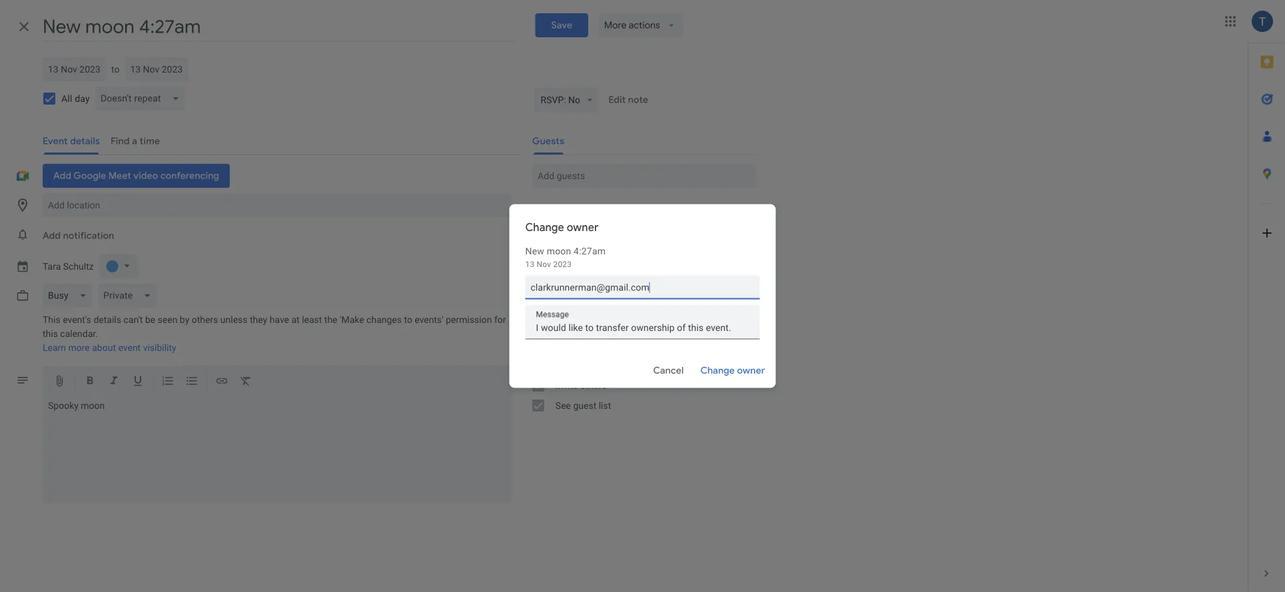 Task type: locate. For each thing, give the bounding box(es) containing it.
moon up 2023
[[547, 246, 571, 257]]

change up new
[[525, 221, 564, 234]]

1 vertical spatial others
[[580, 380, 607, 391]]

schultz down 'add notification' button
[[63, 261, 94, 272]]

0 horizontal spatial be
[[145, 315, 155, 326]]

to
[[111, 64, 120, 75], [404, 315, 412, 326]]

schultz
[[580, 238, 610, 249], [63, 261, 94, 272]]

tab list
[[1249, 43, 1286, 555]]

edit note
[[609, 94, 648, 106]]

1 vertical spatial tara
[[43, 261, 61, 272]]

owner
[[567, 221, 599, 234], [737, 365, 765, 377]]

be left shown
[[609, 308, 619, 319]]

bulleted list image
[[185, 375, 199, 390]]

to inside the this event's details can't be seen by others unless they have at least the 'make changes to events' permission for this calendar. learn more about event visibility
[[404, 315, 412, 326]]

invite
[[556, 380, 578, 391]]

0 horizontal spatial others
[[192, 315, 218, 326]]

guest
[[573, 400, 597, 411]]

1 horizontal spatial to
[[404, 315, 412, 326]]

tara schultz
[[43, 261, 94, 272]]

0 horizontal spatial owner
[[567, 221, 599, 234]]

seen
[[158, 315, 178, 326]]

moon inside text box
[[81, 401, 105, 412]]

* right parks
[[618, 280, 622, 291]]

tara
[[559, 238, 577, 249], [43, 261, 61, 272]]

tara down add
[[43, 261, 61, 272]]

calendar.
[[60, 329, 98, 340]]

* calendar cannot be shown
[[532, 308, 649, 319]]

spooky
[[48, 401, 79, 412]]

moon down 4:27am
[[579, 262, 599, 271]]

new
[[525, 246, 545, 257]]

calendar
[[539, 308, 576, 319]]

about
[[92, 343, 116, 354]]

save button
[[535, 13, 588, 37]]

0 vertical spatial *
[[618, 280, 622, 291]]

tara for tara schultz organiser don't moon anyone
[[559, 238, 577, 249]]

learn more about event visibility link
[[43, 343, 176, 354]]

changes
[[367, 315, 402, 326]]

more
[[68, 343, 90, 354]]

1 horizontal spatial schultz
[[580, 238, 610, 249]]

nov
[[537, 260, 551, 269]]

1 left the no,
[[532, 220, 537, 229]]

owner inside button
[[737, 365, 765, 377]]

notification
[[63, 230, 114, 242]]

cancel button
[[647, 355, 690, 387]]

1 vertical spatial change owner
[[701, 365, 765, 377]]

1 horizontal spatial owner
[[737, 365, 765, 377]]

change
[[525, 221, 564, 234], [701, 365, 735, 377]]

save
[[551, 19, 572, 31]]

tara schultz, declined, organiser, don't moon anyone tree item
[[522, 235, 756, 275]]

remove formatting image
[[239, 375, 253, 390]]

1 vertical spatial owner
[[737, 365, 765, 377]]

1 vertical spatial schultz
[[63, 261, 94, 272]]

change owner up new moon 4:27am 13 nov 2023
[[525, 221, 599, 234]]

tara inside tara schultz organiser don't moon anyone
[[559, 238, 577, 249]]

1 right the no,
[[551, 220, 556, 229]]

0 vertical spatial change owner
[[525, 221, 599, 234]]

New owner text field
[[531, 276, 755, 300]]

schultz for tara schultz organiser don't moon anyone
[[580, 238, 610, 249]]

1 horizontal spatial moon
[[547, 246, 571, 257]]

see guest list
[[556, 400, 611, 411]]

learn
[[43, 343, 66, 354]]

* left the calendar
[[532, 308, 536, 319]]

change right cancel button
[[701, 365, 735, 377]]

0 horizontal spatial schultz
[[63, 261, 94, 272]]

events'
[[415, 315, 444, 326]]

*
[[618, 280, 622, 291], [532, 308, 536, 319]]

0 horizontal spatial 1
[[532, 220, 537, 229]]

least
[[302, 315, 322, 326]]

1 vertical spatial moon
[[579, 262, 599, 271]]

they
[[250, 315, 267, 326]]

tara up organiser
[[559, 238, 577, 249]]

0 horizontal spatial change
[[525, 221, 564, 234]]

change owner right cancel button
[[701, 365, 765, 377]]

1 vertical spatial to
[[404, 315, 412, 326]]

change owner
[[525, 221, 599, 234], [701, 365, 765, 377]]

be
[[609, 308, 619, 319], [145, 315, 155, 326]]

1 horizontal spatial *
[[618, 280, 622, 291]]

others right by
[[192, 315, 218, 326]]

add notification
[[43, 230, 114, 242]]

change owner inside button
[[701, 365, 765, 377]]

moon for new moon 4:27am 13 nov 2023
[[547, 246, 571, 257]]

0 vertical spatial schultz
[[580, 238, 610, 249]]

group
[[522, 336, 756, 416]]

insert link image
[[215, 375, 229, 390]]

list
[[599, 400, 611, 411]]

1 horizontal spatial tara
[[559, 238, 577, 249]]

kendall parks tree item
[[522, 275, 756, 296]]

add
[[43, 230, 61, 242]]

1
[[532, 220, 537, 229], [551, 220, 556, 229]]

moon inside new moon 4:27am 13 nov 2023
[[547, 246, 571, 257]]

others up guest
[[580, 380, 607, 391]]

1 horizontal spatial others
[[580, 380, 607, 391]]

1 vertical spatial *
[[532, 308, 536, 319]]

others
[[192, 315, 218, 326], [580, 380, 607, 391]]

1 vertical spatial change
[[701, 365, 735, 377]]

italic image
[[107, 375, 121, 390]]

0 horizontal spatial to
[[111, 64, 120, 75]]

others inside group
[[580, 380, 607, 391]]

group containing guest permissions
[[522, 336, 756, 416]]

1 horizontal spatial change owner
[[701, 365, 765, 377]]

1 horizontal spatial 1
[[551, 220, 556, 229]]

0 vertical spatial to
[[111, 64, 120, 75]]

schultz for tara schultz
[[63, 261, 94, 272]]

awaiting
[[558, 220, 588, 229]]

schultz up organiser
[[580, 238, 610, 249]]

visibility
[[143, 343, 176, 354]]

schultz inside tara schultz organiser don't moon anyone
[[580, 238, 610, 249]]

all
[[61, 93, 72, 104]]

0 horizontal spatial tara
[[43, 261, 61, 272]]

cancel
[[653, 365, 684, 377]]

0 vertical spatial tara
[[559, 238, 577, 249]]

moon
[[547, 246, 571, 257], [579, 262, 599, 271], [81, 401, 105, 412]]

2 vertical spatial moon
[[81, 401, 105, 412]]

1 horizontal spatial change
[[701, 365, 735, 377]]

0 vertical spatial change
[[525, 221, 564, 234]]

moon down bold image
[[81, 401, 105, 412]]

0 horizontal spatial moon
[[81, 401, 105, 412]]

edit
[[609, 94, 626, 106]]

bold image
[[83, 375, 97, 390]]

be right 'can't'
[[145, 315, 155, 326]]

by
[[180, 315, 189, 326]]

0 vertical spatial moon
[[547, 246, 571, 257]]

spooky moon
[[48, 401, 105, 412]]

this
[[43, 315, 60, 326]]

0 vertical spatial others
[[192, 315, 218, 326]]

2 1 from the left
[[551, 220, 556, 229]]

I would like to transfer ownership of this event. text field
[[525, 320, 760, 336]]

event
[[118, 343, 141, 354]]

0 horizontal spatial change owner
[[525, 221, 599, 234]]

'make
[[340, 315, 364, 326]]

2 horizontal spatial moon
[[579, 262, 599, 271]]

change owner button
[[695, 355, 771, 387]]



Task type: describe. For each thing, give the bounding box(es) containing it.
for
[[494, 315, 506, 326]]

new moon 4:27am 13 nov 2023
[[525, 246, 606, 269]]

be inside the this event's details can't be seen by others unless they have at least the 'make changes to events' permission for this calendar. learn more about event visibility
[[145, 315, 155, 326]]

at
[[292, 315, 300, 326]]

all day
[[61, 93, 90, 104]]

moon inside tara schultz organiser don't moon anyone
[[579, 262, 599, 271]]

details
[[94, 315, 121, 326]]

permissions
[[559, 340, 610, 351]]

guest permissions
[[532, 340, 610, 351]]

* inside kendall parks tree item
[[618, 280, 622, 291]]

guests invited to this event. tree
[[522, 235, 756, 296]]

permission
[[446, 315, 492, 326]]

day
[[75, 93, 90, 104]]

invite others
[[556, 380, 607, 391]]

moon for spooky moon
[[81, 401, 105, 412]]

note
[[628, 94, 648, 106]]

0 vertical spatial owner
[[567, 221, 599, 234]]

underline image
[[131, 375, 145, 390]]

1 1 from the left
[[532, 220, 537, 229]]

this event's details can't be seen by others unless they have at least the 'make changes to events' permission for this calendar. learn more about event visibility
[[43, 315, 506, 354]]

0 horizontal spatial *
[[532, 308, 536, 319]]

formatting options toolbar
[[43, 366, 511, 398]]

kendall parks *
[[559, 280, 622, 291]]

shown
[[621, 308, 649, 319]]

parks
[[592, 280, 616, 291]]

this
[[43, 329, 58, 340]]

Description text field
[[43, 401, 511, 500]]

4:27am
[[574, 246, 606, 257]]

change owner dialog
[[509, 204, 776, 388]]

cannot
[[578, 308, 607, 319]]

Title text field
[[43, 12, 514, 41]]

others inside the this event's details can't be seen by others unless they have at least the 'make changes to events' permission for this calendar. learn more about event visibility
[[192, 315, 218, 326]]

event's
[[63, 315, 91, 326]]

13
[[525, 260, 535, 269]]

numbered list image
[[161, 375, 175, 390]]

tara for tara schultz
[[43, 261, 61, 272]]

guest
[[532, 340, 557, 351]]

the
[[324, 315, 338, 326]]

tara schultz organiser don't moon anyone
[[559, 238, 627, 271]]

kendall
[[559, 280, 590, 291]]

don't
[[559, 262, 577, 271]]

edit note button
[[603, 88, 654, 112]]

anyone
[[601, 262, 627, 271]]

see
[[556, 400, 571, 411]]

no,
[[539, 220, 549, 229]]

add notification button
[[37, 224, 120, 248]]

1 horizontal spatial be
[[609, 308, 619, 319]]

have
[[270, 315, 289, 326]]

organiser
[[559, 251, 593, 260]]

unless
[[220, 315, 248, 326]]

1 no, 1 awaiting
[[532, 220, 588, 229]]

can't
[[124, 315, 143, 326]]

change inside button
[[701, 365, 735, 377]]

2023
[[553, 260, 572, 269]]



Task type: vqa. For each thing, say whether or not it's contained in the screenshot.
End time text field
no



